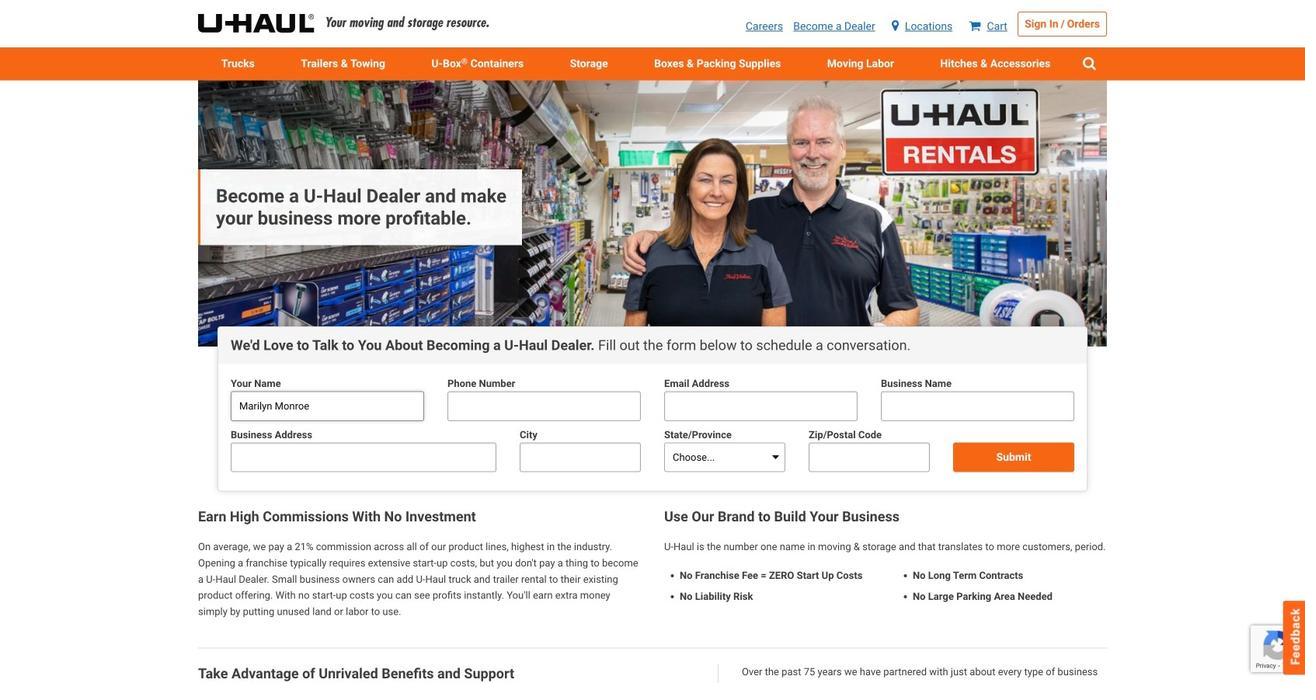 Task type: vqa. For each thing, say whether or not it's contained in the screenshot.
second menu item from right
yes



Task type: locate. For each thing, give the bounding box(es) containing it.
None text field
[[881, 391, 1075, 421], [231, 442, 497, 472], [520, 442, 641, 472], [881, 391, 1075, 421], [231, 442, 497, 472], [520, 442, 641, 472]]

None telephone field
[[448, 391, 641, 421]]

menu
[[198, 47, 1107, 80]]

None text field
[[231, 391, 424, 421], [809, 442, 930, 472], [231, 391, 424, 421], [809, 442, 930, 472]]

6 menu item from the left
[[918, 47, 1074, 80]]

banner
[[0, 0, 1306, 80], [198, 80, 1107, 347]]

3 menu item from the left
[[547, 47, 631, 80]]

None email field
[[664, 391, 858, 421]]

2 menu item from the left
[[278, 47, 409, 80]]

menu item
[[198, 47, 278, 80], [278, 47, 409, 80], [547, 47, 631, 80], [631, 47, 804, 80], [804, 47, 918, 80], [918, 47, 1074, 80]]



Task type: describe. For each thing, give the bounding box(es) containing it.
a couple inside of a u-haul store image
[[198, 80, 1107, 347]]

1 menu item from the left
[[198, 47, 278, 80]]

4 menu item from the left
[[631, 47, 804, 80]]

5 menu item from the left
[[804, 47, 918, 80]]



